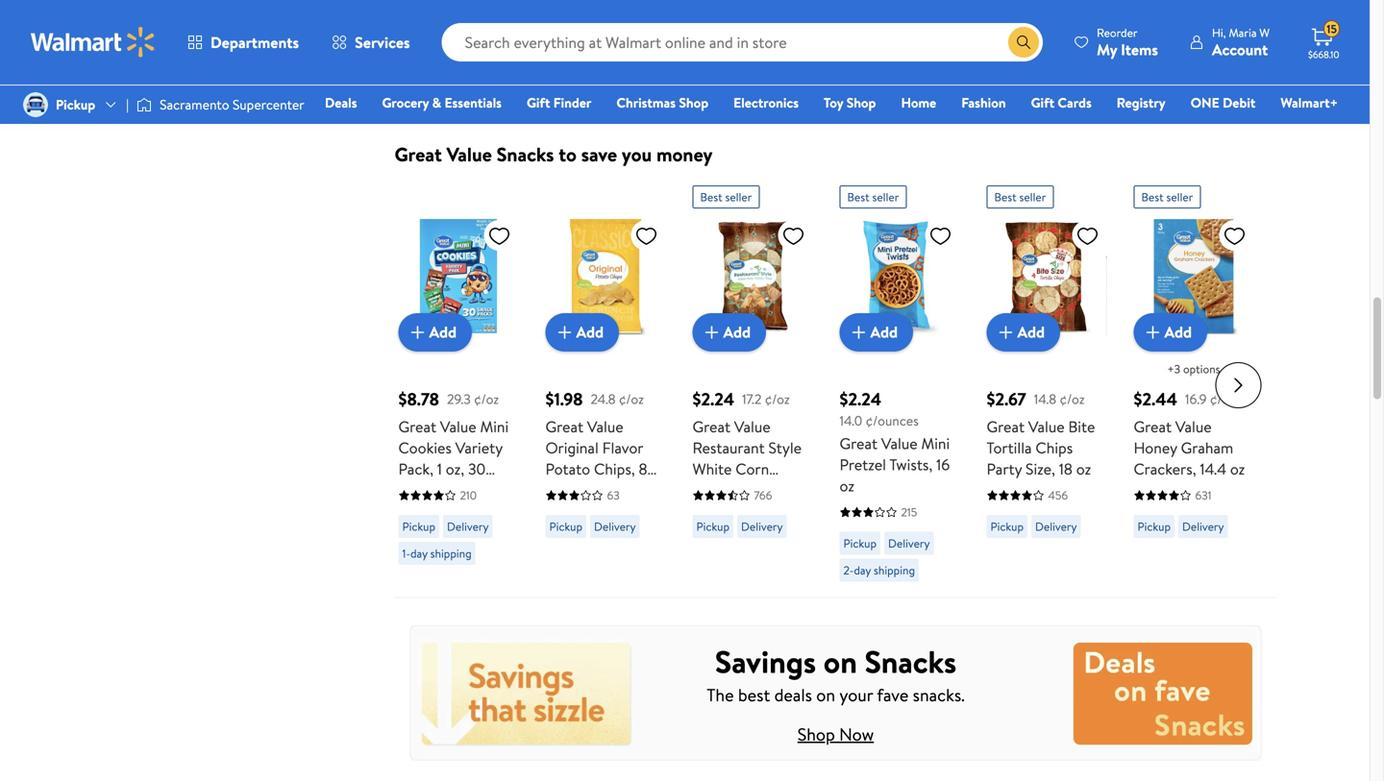 Task type: vqa. For each thing, say whether or not it's contained in the screenshot.
4th 'Best' from left
yes



Task type: describe. For each thing, give the bounding box(es) containing it.
one debit
[[1191, 93, 1256, 112]]

seller for great value bite tortilla chips party size, 18 oz
[[1020, 189, 1047, 205]]

great value mini pretzel twists, 16 oz image
[[840, 216, 960, 336]]

0 vertical spatial 1-
[[1138, 42, 1146, 59]]

1 horizontal spatial shop
[[798, 723, 835, 747]]

2-day shipping
[[844, 562, 915, 579]]

pickup down party
[[991, 519, 1024, 535]]

cookies inside oreo cookies variety pack, oreo original, oreo golden, oreo double stuf & oreo thins, 56 snack packs
[[593, 0, 647, 2]]

add to favorites list, great value mini cookies variety pack, 1 oz, 30 count image
[[488, 224, 511, 248]]

add to favorites list, great value honey graham crackers, 14.4 oz image
[[1224, 224, 1247, 248]]

departments button
[[171, 19, 315, 65]]

¢/oz for $1.98
[[619, 390, 644, 409]]

value for variety
[[440, 416, 477, 437]]

+3 options
[[1168, 361, 1221, 377]]

electronics link
[[725, 92, 808, 113]]

variety inside $8.78 29.3 ¢/oz great value mini cookies variety pack, 1 oz, 30 count
[[456, 437, 503, 459]]

product group containing 1-day shipping
[[1134, 0, 1254, 110]]

great for potato
[[546, 416, 584, 437]]

deals
[[325, 93, 357, 112]]

14.0
[[840, 411, 863, 430]]

best seller for great value bite tortilla chips party size, 18 oz
[[995, 189, 1047, 205]]

product group containing oreo cookies variety pack, oreo original, oreo golden, oreo double stuf & oreo thins, 56 snack packs
[[546, 0, 666, 150]]

savings
[[715, 641, 817, 684]]

shop for toy shop
[[847, 93, 876, 112]]

home link
[[893, 92, 945, 113]]

white
[[693, 459, 732, 480]]

$8.78
[[399, 387, 439, 411]]

product group containing $8.78
[[399, 178, 519, 590]]

1 horizontal spatial 1-day shipping
[[1138, 42, 1207, 59]]

gift for gift cards
[[1031, 93, 1055, 112]]

account
[[1213, 39, 1269, 60]]

$8.78 29.3 ¢/oz great value mini cookies variety pack, 1 oz, 30 count
[[399, 387, 509, 501]]

value for potato
[[587, 416, 624, 437]]

home
[[902, 93, 937, 112]]

pickup left |
[[56, 95, 95, 114]]

1 add to cart image from the left
[[553, 321, 576, 344]]

sacramento supercenter
[[160, 95, 305, 114]]

$2.44 16.9 ¢/oz great value honey graham crackers, 14.4 oz
[[1134, 387, 1246, 480]]

4 best from the left
[[1142, 189, 1164, 205]]

sacramento
[[160, 95, 229, 114]]

chips, inside $1.98 24.8 ¢/oz great value original flavor potato chips, 8 oz
[[594, 459, 635, 480]]

chips, inside $2.24 17.2 ¢/oz great value restaurant style white corn tortilla chips, 13 oz
[[742, 480, 783, 501]]

56
[[587, 108, 604, 129]]

reorder my items
[[1097, 25, 1159, 60]]

14.8
[[1034, 390, 1057, 409]]

departments
[[211, 32, 299, 53]]

pretzel
[[840, 454, 887, 475]]

value for chips
[[1029, 416, 1065, 437]]

cards
[[1058, 93, 1092, 112]]

services
[[355, 32, 410, 53]]

value for twists,
[[882, 433, 918, 454]]

gift finder
[[527, 93, 592, 112]]

toy
[[824, 93, 844, 112]]

add to favorites list, great value original flavor potato chips, 8 oz image
[[635, 224, 658, 248]]

great down grocery
[[395, 141, 442, 168]]

shop for christmas shop
[[679, 93, 709, 112]]

¢/oz for $2.24
[[765, 390, 790, 409]]

631
[[1196, 487, 1212, 504]]

pack, inside $8.78 29.3 ¢/oz great value mini cookies variety pack, 1 oz, 30 count
[[399, 459, 434, 480]]

delivery down 766
[[741, 519, 783, 535]]

snacks for on
[[865, 641, 957, 684]]

walmart+ link
[[1273, 92, 1347, 113]]

snack
[[608, 108, 647, 129]]

next slide for product carousel list image
[[1216, 363, 1262, 409]]

save
[[581, 141, 617, 168]]

add to cart image for great value bite tortilla chips party size, 18 oz
[[995, 321, 1018, 344]]

great for twists,
[[840, 433, 878, 454]]

delivery down 631 at the bottom right of the page
[[1183, 519, 1225, 535]]

456
[[1049, 487, 1068, 504]]

oreo cookies variety pack, oreo original, oreo golden, oreo double stuf & oreo thins, 56 snack packs
[[546, 0, 650, 150]]

party
[[987, 459, 1022, 480]]

hi,
[[1213, 25, 1227, 41]]

snacks for value
[[497, 141, 554, 168]]

registry link
[[1108, 92, 1175, 113]]

one
[[1191, 93, 1220, 112]]

best seller for great value mini pretzel twists, 16 oz
[[848, 189, 899, 205]]

style
[[769, 437, 802, 459]]

best for great value restaurant style white corn tortilla chips, 13 oz
[[701, 189, 723, 205]]

you
[[622, 141, 652, 168]]

variety inside oreo cookies variety pack, oreo original, oreo golden, oreo double stuf & oreo thins, 56 snack packs
[[546, 2, 593, 23]]

thins,
[[546, 108, 584, 129]]

electronics
[[734, 93, 799, 112]]

5
[[460, 35, 466, 51]]

$1.98 24.8 ¢/oz great value original flavor potato chips, 8 oz
[[546, 387, 648, 501]]

christmas shop
[[617, 93, 709, 112]]

$2.44
[[1134, 387, 1178, 411]]

1
[[437, 459, 442, 480]]

w
[[1260, 25, 1270, 41]]

great value bite tortilla chips party size, 18 oz image
[[987, 216, 1107, 336]]

delivery down "456"
[[1036, 519, 1078, 535]]

5 add to cart image from the left
[[1142, 321, 1165, 344]]

best for great value bite tortilla chips party size, 18 oz
[[995, 189, 1017, 205]]

shipping right items
[[1166, 42, 1207, 59]]

grocery & essentials link
[[374, 92, 511, 113]]

to
[[559, 141, 577, 168]]

pack, inside oreo cookies variety pack, oreo original, oreo golden, oreo double stuf & oreo thins, 56 snack packs
[[597, 2, 632, 23]]

oz,
[[446, 459, 465, 480]]

value down essentials
[[447, 141, 492, 168]]

restaurant
[[693, 437, 765, 459]]

30
[[468, 459, 486, 480]]

best for great value mini pretzel twists, 16 oz
[[848, 189, 870, 205]]

double
[[593, 65, 642, 86]]

oz inside $2.24 14.0 ¢/ounces great value mini pretzel twists, 16 oz
[[840, 475, 855, 497]]

$2.24 17.2 ¢/oz great value restaurant style white corn tortilla chips, 13 oz
[[693, 387, 802, 522]]

$2.24 for great value restaurant style white corn tortilla chips, 13 oz
[[693, 387, 735, 411]]

search icon image
[[1017, 35, 1032, 50]]

add button for great value mini cookies variety pack, 1 oz, 30 count image
[[399, 313, 472, 352]]

14.4
[[1201, 459, 1227, 480]]

fashion
[[962, 93, 1006, 112]]

delivery down 210
[[447, 519, 489, 535]]

210
[[460, 487, 477, 504]]

shop now link
[[798, 723, 874, 747]]

best
[[738, 684, 771, 708]]

gift finder link
[[518, 92, 600, 113]]

chips
[[1036, 437, 1073, 459]]

fashion link
[[953, 92, 1015, 113]]

add for 5th add to cart image
[[1165, 322, 1192, 343]]

& inside oreo cookies variety pack, oreo original, oreo golden, oreo double stuf & oreo thins, 56 snack packs
[[577, 86, 587, 108]]

deals
[[775, 684, 813, 708]]

stuf
[[546, 86, 573, 108]]

add button for great value restaurant style white corn tortilla chips, 13 oz image
[[693, 313, 766, 352]]

pickup up '2-'
[[844, 536, 877, 552]]

count
[[399, 480, 440, 501]]

1 vertical spatial 1-
[[402, 546, 411, 562]]

3+ day shipping
[[550, 83, 627, 99]]

$2.24 14.0 ¢/ounces great value mini pretzel twists, 16 oz
[[840, 387, 950, 497]]

essentials
[[445, 93, 502, 112]]

seller for great value mini pretzel twists, 16 oz
[[873, 189, 899, 205]]

gift for gift finder
[[527, 93, 550, 112]]

options
[[1184, 361, 1221, 377]]

product group containing 86
[[693, 0, 813, 110]]

8 inside $1.98 24.8 ¢/oz great value original flavor potato chips, 8 oz
[[639, 459, 648, 480]]

Walmart Site-Wide search field
[[442, 23, 1043, 62]]

great value restaurant style white corn tortilla chips, 13 oz image
[[693, 216, 813, 336]]

63
[[607, 487, 620, 504]]

gift cards
[[1031, 93, 1092, 112]]

now
[[840, 723, 874, 747]]

on left the your
[[817, 684, 836, 708]]

flavor
[[603, 437, 643, 459]]

add for first add to cart image from left
[[576, 322, 604, 343]]

24.8
[[591, 390, 616, 409]]

great for variety
[[399, 416, 437, 437]]

add to favorites list, great value restaurant style white corn tortilla chips, 13 oz image
[[782, 224, 805, 248]]

mini for $2.24
[[922, 433, 950, 454]]

tortilla inside $2.67 14.8 ¢/oz great value bite tortilla chips party size, 18 oz
[[987, 437, 1032, 459]]

|
[[126, 95, 129, 114]]

hi, maria w account
[[1213, 25, 1270, 60]]

18
[[1059, 459, 1073, 480]]



Task type: locate. For each thing, give the bounding box(es) containing it.
pickup
[[56, 95, 95, 114], [402, 519, 436, 535], [550, 519, 583, 535], [697, 519, 730, 535], [991, 519, 1024, 535], [1138, 519, 1171, 535], [844, 536, 877, 552]]

oz right 14.4
[[1231, 459, 1246, 480]]

add for add to cart image associated with great value restaurant style white corn tortilla chips, 13 oz
[[724, 322, 751, 343]]

add for add to cart image corresponding to great value bite tortilla chips party size, 18 oz
[[1018, 322, 1045, 343]]

product group containing $2.44
[[1134, 178, 1254, 590]]

 image for pickup
[[23, 92, 48, 117]]

tortilla left chips
[[987, 437, 1032, 459]]

oz inside $2.67 14.8 ¢/oz great value bite tortilla chips party size, 18 oz
[[1077, 459, 1092, 480]]

& right stuf
[[577, 86, 587, 108]]

1 vertical spatial pack,
[[399, 459, 434, 480]]

cookies inside $8.78 29.3 ¢/oz great value mini cookies variety pack, 1 oz, 30 count
[[399, 437, 452, 459]]

delivery down 215
[[889, 536, 930, 552]]

¢/oz for $8.78
[[474, 390, 499, 409]]

1 horizontal spatial &
[[577, 86, 587, 108]]

original
[[546, 437, 599, 459]]

savings on snacks the best deals on your fave snacks.
[[707, 641, 965, 708]]

great value snacks to save you money
[[395, 141, 713, 168]]

great inside $2.24 14.0 ¢/ounces great value mini pretzel twists, 16 oz
[[840, 433, 878, 454]]

¢/oz inside $2.44 16.9 ¢/oz great value honey graham crackers, 14.4 oz
[[1211, 390, 1236, 409]]

snacks.
[[913, 684, 965, 708]]

0 vertical spatial variety
[[546, 2, 593, 23]]

8 down original,
[[607, 52, 614, 68]]

$2.67
[[987, 387, 1027, 411]]

Search search field
[[442, 23, 1043, 62]]

packs
[[546, 129, 583, 150]]

walmart image
[[31, 27, 156, 58]]

¢/oz inside $2.67 14.8 ¢/oz great value bite tortilla chips party size, 18 oz
[[1060, 390, 1085, 409]]

1 horizontal spatial $2.24
[[840, 387, 882, 411]]

86
[[754, 35, 767, 51]]

value for white
[[735, 416, 771, 437]]

shipping right '2-'
[[874, 562, 915, 579]]

great for white
[[693, 416, 731, 437]]

shipping up the 56
[[585, 83, 627, 99]]

add for add to cart icon
[[429, 322, 457, 343]]

registry
[[1117, 93, 1166, 112]]

¢/oz inside $1.98 24.8 ¢/oz great value original flavor potato chips, 8 oz
[[619, 390, 644, 409]]

seller up great value bite tortilla chips party size, 18 oz image
[[1020, 189, 1047, 205]]

1 $2.24 from the left
[[693, 387, 735, 411]]

1 best from the left
[[701, 189, 723, 205]]

1 horizontal spatial cookies
[[593, 0, 647, 2]]

& right grocery
[[432, 93, 441, 112]]

great
[[395, 141, 442, 168], [399, 416, 437, 437], [546, 416, 584, 437], [693, 416, 731, 437], [987, 416, 1025, 437], [1134, 416, 1172, 437], [840, 433, 878, 454]]

0 vertical spatial pack,
[[597, 2, 632, 23]]

0 vertical spatial cookies
[[593, 0, 647, 2]]

best seller up great value honey graham crackers, 14.4 oz image at right
[[1142, 189, 1194, 205]]

toy shop
[[824, 93, 876, 112]]

best down money
[[701, 189, 723, 205]]

your
[[840, 684, 873, 708]]

value inside $1.98 24.8 ¢/oz great value original flavor potato chips, 8 oz
[[587, 416, 624, 437]]

add button up 17.2
[[693, 313, 766, 352]]

766
[[754, 487, 772, 504]]

snacks
[[497, 141, 554, 168], [865, 641, 957, 684]]

great down 14.0
[[840, 433, 878, 454]]

add button
[[399, 313, 472, 352], [546, 313, 619, 352], [693, 313, 766, 352], [840, 313, 914, 352], [987, 313, 1061, 352], [1134, 313, 1208, 352]]

0 vertical spatial 1-day shipping
[[1138, 42, 1207, 59]]

great inside $2.67 14.8 ¢/oz great value bite tortilla chips party size, 18 oz
[[987, 416, 1025, 437]]

3 add from the left
[[724, 322, 751, 343]]

1 gift from the left
[[527, 93, 550, 112]]

add button up $1.98
[[546, 313, 619, 352]]

best seller for great value restaurant style white corn tortilla chips, 13 oz
[[701, 189, 752, 205]]

reorder
[[1097, 25, 1138, 41]]

great inside $8.78 29.3 ¢/oz great value mini cookies variety pack, 1 oz, 30 count
[[399, 416, 437, 437]]

value down 14.8
[[1029, 416, 1065, 437]]

1 vertical spatial tortilla
[[693, 480, 738, 501]]

add up 17.2
[[724, 322, 751, 343]]

value inside $2.24 17.2 ¢/oz great value restaurant style white corn tortilla chips, 13 oz
[[735, 416, 771, 437]]

value for crackers,
[[1176, 416, 1212, 437]]

0 horizontal spatial pack,
[[399, 459, 434, 480]]

add to favorites list, great value bite tortilla chips party size, 18 oz image
[[1077, 224, 1100, 248]]

0 vertical spatial tortilla
[[987, 437, 1032, 459]]

mini for $8.78
[[480, 416, 509, 437]]

pickup down white
[[697, 519, 730, 535]]

$668.10
[[1309, 48, 1340, 61]]

product group
[[399, 0, 519, 110], [546, 0, 666, 150], [693, 0, 813, 110], [840, 0, 960, 110], [987, 0, 1107, 112], [1134, 0, 1254, 110], [399, 178, 519, 590], [546, 178, 666, 590], [693, 178, 813, 590], [840, 178, 960, 590], [987, 178, 1107, 590], [1134, 178, 1254, 590]]

value down 17.2
[[735, 416, 771, 437]]

walmart+
[[1281, 93, 1339, 112]]

best up great value bite tortilla chips party size, 18 oz image
[[995, 189, 1017, 205]]

1- down reorder on the top
[[1138, 42, 1146, 59]]

add button up $2.67
[[987, 313, 1061, 352]]

seller up great value mini pretzel twists, 16 oz image
[[873, 189, 899, 205]]

shop right christmas
[[679, 93, 709, 112]]

3 best from the left
[[995, 189, 1017, 205]]

oz right 18
[[1077, 459, 1092, 480]]

1 ¢/oz from the left
[[474, 390, 499, 409]]

13
[[787, 480, 800, 501]]

great inside $2.44 16.9 ¢/oz great value honey graham crackers, 14.4 oz
[[1134, 416, 1172, 437]]

¢/oz for $2.44
[[1211, 390, 1236, 409]]

grocery & essentials
[[382, 93, 502, 112]]

golden,
[[593, 44, 646, 65]]

add to favorites list, great value mini pretzel twists, 16 oz image
[[929, 224, 952, 248]]

mini inside $8.78 29.3 ¢/oz great value mini cookies variety pack, 1 oz, 30 count
[[480, 416, 509, 437]]

add to cart image
[[406, 321, 429, 344]]

1-day shipping
[[1138, 42, 1207, 59], [402, 546, 472, 562]]

2 seller from the left
[[873, 189, 899, 205]]

value down the 16.9
[[1176, 416, 1212, 437]]

0 vertical spatial 8
[[607, 52, 614, 68]]

1 vertical spatial 1-day shipping
[[402, 546, 472, 562]]

¢/oz right 29.3
[[474, 390, 499, 409]]

oz inside $1.98 24.8 ¢/oz great value original flavor potato chips, 8 oz
[[546, 480, 561, 501]]

add up the +3
[[1165, 322, 1192, 343]]

variety left original,
[[546, 2, 593, 23]]

¢/oz inside $8.78 29.3 ¢/oz great value mini cookies variety pack, 1 oz, 30 count
[[474, 390, 499, 409]]

great for chips
[[987, 416, 1025, 437]]

great down $2.67
[[987, 416, 1025, 437]]

$2.24 inside $2.24 14.0 ¢/ounces great value mini pretzel twists, 16 oz
[[840, 387, 882, 411]]

value inside $2.24 14.0 ¢/ounces great value mini pretzel twists, 16 oz
[[882, 433, 918, 454]]

corn
[[736, 459, 770, 480]]

pack, left the 1
[[399, 459, 434, 480]]

1 best seller from the left
[[701, 189, 752, 205]]

1 horizontal spatial mini
[[922, 433, 950, 454]]

add up 29.3
[[429, 322, 457, 343]]

best seller up great value bite tortilla chips party size, 18 oz image
[[995, 189, 1047, 205]]

great value original flavor potato chips, 8 oz image
[[546, 216, 666, 336]]

1 add button from the left
[[399, 313, 472, 352]]

add button up ¢/ounces
[[840, 313, 914, 352]]

add button up the +3
[[1134, 313, 1208, 352]]

0 horizontal spatial 1-day shipping
[[402, 546, 472, 562]]

value down 29.3
[[440, 416, 477, 437]]

twists,
[[890, 454, 933, 475]]

great for crackers,
[[1134, 416, 1172, 437]]

8 left white
[[639, 459, 648, 480]]

17.2
[[742, 390, 762, 409]]

¢/oz
[[474, 390, 499, 409], [619, 390, 644, 409], [765, 390, 790, 409], [1060, 390, 1085, 409], [1211, 390, 1236, 409]]

¢/ounces
[[866, 411, 919, 430]]

¢/oz right the 16.9
[[1211, 390, 1236, 409]]

2 best seller from the left
[[848, 189, 899, 205]]

product group containing $2.67
[[987, 178, 1107, 590]]

bite
[[1069, 416, 1096, 437]]

2 add button from the left
[[546, 313, 619, 352]]

christmas shop link
[[608, 92, 717, 113]]

gift inside 'gift cards' link
[[1031, 93, 1055, 112]]

cookies
[[593, 0, 647, 2], [399, 437, 452, 459]]

& inside 'link'
[[432, 93, 441, 112]]

value inside $2.67 14.8 ¢/oz great value bite tortilla chips party size, 18 oz
[[1029, 416, 1065, 437]]

add to cart image for great value mini pretzel twists, 16 oz
[[848, 321, 871, 344]]

add button for great value mini pretzel twists, 16 oz image
[[840, 313, 914, 352]]

product group containing 5
[[399, 0, 519, 110]]

1 horizontal spatial  image
[[137, 95, 152, 114]]

16.9
[[1186, 390, 1207, 409]]

1 vertical spatial 8
[[639, 459, 648, 480]]

pickup down crackers,
[[1138, 519, 1171, 535]]

value down ¢/ounces
[[882, 433, 918, 454]]

3 add to cart image from the left
[[848, 321, 871, 344]]

variety
[[546, 2, 593, 23], [456, 437, 503, 459]]

great up white
[[693, 416, 731, 437]]

add button for great value bite tortilla chips party size, 18 oz image
[[987, 313, 1061, 352]]

great value mini cookies variety pack, 1 oz, 30 count image
[[399, 216, 519, 336]]

best seller up great value mini pretzel twists, 16 oz image
[[848, 189, 899, 205]]

supercenter
[[233, 95, 305, 114]]

one debit link
[[1183, 92, 1265, 113]]

gift cards link
[[1023, 92, 1101, 113]]

oreo
[[546, 0, 590, 2], [546, 23, 590, 44], [546, 44, 590, 65], [546, 65, 590, 86], [591, 86, 635, 108]]

$2.24
[[693, 387, 735, 411], [840, 387, 882, 411]]

0 horizontal spatial $2.24
[[693, 387, 735, 411]]

3 ¢/oz from the left
[[765, 390, 790, 409]]

 image
[[23, 92, 48, 117], [137, 95, 152, 114]]

8
[[607, 52, 614, 68], [639, 459, 648, 480]]

1 horizontal spatial snacks
[[865, 641, 957, 684]]

5 add button from the left
[[987, 313, 1061, 352]]

1 horizontal spatial 1-
[[1138, 42, 1146, 59]]

4 seller from the left
[[1167, 189, 1194, 205]]

pickup down the potato on the bottom left of the page
[[550, 519, 583, 535]]

1 seller from the left
[[726, 189, 752, 205]]

tortilla inside $2.24 17.2 ¢/oz great value restaurant style white corn tortilla chips, 13 oz
[[693, 480, 738, 501]]

2 ¢/oz from the left
[[619, 390, 644, 409]]

2 add to cart image from the left
[[701, 321, 724, 344]]

gift inside gift finder link
[[527, 93, 550, 112]]

chips, left 13 on the bottom right
[[742, 480, 783, 501]]

shipping down 210
[[430, 546, 472, 562]]

¢/oz right 14.8
[[1060, 390, 1085, 409]]

1-
[[1138, 42, 1146, 59], [402, 546, 411, 562]]

2 gift from the left
[[1031, 93, 1055, 112]]

0 horizontal spatial shop
[[679, 93, 709, 112]]

6 add from the left
[[1165, 322, 1192, 343]]

¢/oz for $2.67
[[1060, 390, 1085, 409]]

seller
[[726, 189, 752, 205], [873, 189, 899, 205], [1020, 189, 1047, 205], [1167, 189, 1194, 205]]

pickup down count
[[402, 519, 436, 535]]

oz right 13 on the bottom right
[[840, 475, 855, 497]]

snacks inside savings on snacks the best deals on your fave snacks.
[[865, 641, 957, 684]]

0 horizontal spatial cookies
[[399, 437, 452, 459]]

2 best from the left
[[848, 189, 870, 205]]

$2.24 left 17.2
[[693, 387, 735, 411]]

¢/oz inside $2.24 17.2 ¢/oz great value restaurant style white corn tortilla chips, 13 oz
[[765, 390, 790, 409]]

6 add button from the left
[[1134, 313, 1208, 352]]

¢/oz right 24.8 in the left of the page
[[619, 390, 644, 409]]

1 vertical spatial variety
[[456, 437, 503, 459]]

0 horizontal spatial 8
[[607, 52, 614, 68]]

215
[[902, 504, 918, 521]]

seller up great value restaurant style white corn tortilla chips, 13 oz image
[[726, 189, 752, 205]]

add
[[429, 322, 457, 343], [576, 322, 604, 343], [724, 322, 751, 343], [871, 322, 898, 343], [1018, 322, 1045, 343], [1165, 322, 1192, 343]]

value
[[447, 141, 492, 168], [440, 416, 477, 437], [587, 416, 624, 437], [735, 416, 771, 437], [1029, 416, 1065, 437], [1176, 416, 1212, 437], [882, 433, 918, 454]]

chips, up 63
[[594, 459, 635, 480]]

5 ¢/oz from the left
[[1211, 390, 1236, 409]]

shop right 'toy'
[[847, 93, 876, 112]]

15
[[1327, 21, 1338, 37]]

1 horizontal spatial variety
[[546, 2, 593, 23]]

day
[[1146, 42, 1163, 59], [565, 83, 583, 99], [411, 546, 428, 562], [854, 562, 871, 579]]

2 $2.24 from the left
[[840, 387, 882, 411]]

0 horizontal spatial tortilla
[[693, 480, 738, 501]]

best up great value honey graham crackers, 14.4 oz image at right
[[1142, 189, 1164, 205]]

¢/oz right 17.2
[[765, 390, 790, 409]]

1 horizontal spatial gift
[[1031, 93, 1055, 112]]

cookies up original,
[[593, 0, 647, 2]]

delivery down 63
[[594, 519, 636, 535]]

the
[[707, 684, 734, 708]]

value inside $8.78 29.3 ¢/oz great value mini cookies variety pack, 1 oz, 30 count
[[440, 416, 477, 437]]

best seller down money
[[701, 189, 752, 205]]

product group containing $1.98
[[546, 178, 666, 590]]

shop left the now
[[798, 723, 835, 747]]

oz inside $2.44 16.9 ¢/oz great value honey graham crackers, 14.4 oz
[[1231, 459, 1246, 480]]

$2.24 inside $2.24 17.2 ¢/oz great value restaurant style white corn tortilla chips, 13 oz
[[693, 387, 735, 411]]

on right deals
[[824, 641, 858, 684]]

cookies up count
[[399, 437, 452, 459]]

$2.24 up pretzel
[[840, 387, 882, 411]]

4 add to cart image from the left
[[995, 321, 1018, 344]]

shop
[[679, 93, 709, 112], [847, 93, 876, 112], [798, 723, 835, 747]]

shop now
[[798, 723, 874, 747]]

tortilla down restaurant
[[693, 480, 738, 501]]

1 vertical spatial snacks
[[865, 641, 957, 684]]

1-day shipping down reorder on the top
[[1138, 42, 1207, 59]]

 image right |
[[137, 95, 152, 114]]

great down the $2.44
[[1134, 416, 1172, 437]]

savings on snacks. the best deals on your fave snacks. image
[[410, 626, 1262, 761]]

crackers,
[[1134, 459, 1197, 480]]

seller up great value honey graham crackers, 14.4 oz image at right
[[1167, 189, 1194, 205]]

add for great value mini pretzel twists, 16 oz's add to cart image
[[871, 322, 898, 343]]

potato
[[546, 459, 591, 480]]

pack,
[[597, 2, 632, 23], [399, 459, 434, 480]]

1 vertical spatial cookies
[[399, 437, 452, 459]]

5 add from the left
[[1018, 322, 1045, 343]]

3 seller from the left
[[1020, 189, 1047, 205]]

$2.24 for great value mini pretzel twists, 16 oz
[[840, 387, 882, 411]]

1 add from the left
[[429, 322, 457, 343]]

value inside $2.44 16.9 ¢/oz great value honey graham crackers, 14.4 oz
[[1176, 416, 1212, 437]]

 image down walmart image
[[23, 92, 48, 117]]

3 best seller from the left
[[995, 189, 1047, 205]]

seller for great value restaurant style white corn tortilla chips, 13 oz
[[726, 189, 752, 205]]

great inside $2.24 17.2 ¢/oz great value restaurant style white corn tortilla chips, 13 oz
[[693, 416, 731, 437]]

add to cart image
[[553, 321, 576, 344], [701, 321, 724, 344], [848, 321, 871, 344], [995, 321, 1018, 344], [1142, 321, 1165, 344]]

1 horizontal spatial tortilla
[[987, 437, 1032, 459]]

0 horizontal spatial &
[[432, 93, 441, 112]]

1-day shipping down count
[[402, 546, 472, 562]]

add button up $8.78
[[399, 313, 472, 352]]

great down $8.78
[[399, 416, 437, 437]]

0 horizontal spatial gift
[[527, 93, 550, 112]]

4 ¢/oz from the left
[[1060, 390, 1085, 409]]

debit
[[1223, 93, 1256, 112]]

shipping
[[1166, 42, 1207, 59], [585, 83, 627, 99], [430, 546, 472, 562], [874, 562, 915, 579]]

2 horizontal spatial shop
[[847, 93, 876, 112]]

3 add button from the left
[[693, 313, 766, 352]]

mini inside $2.24 14.0 ¢/ounces great value mini pretzel twists, 16 oz
[[922, 433, 950, 454]]

1 horizontal spatial pack,
[[597, 2, 632, 23]]

add up ¢/ounces
[[871, 322, 898, 343]]

variety right the 1
[[456, 437, 503, 459]]

add up 14.8
[[1018, 322, 1045, 343]]

2 add from the left
[[576, 322, 604, 343]]

0 vertical spatial snacks
[[497, 141, 554, 168]]

great inside $1.98 24.8 ¢/oz great value original flavor potato chips, 8 oz
[[546, 416, 584, 437]]

0 horizontal spatial variety
[[456, 437, 503, 459]]

mini
[[480, 416, 509, 437], [922, 433, 950, 454]]

finder
[[554, 93, 592, 112]]

 image for sacramento supercenter
[[137, 95, 152, 114]]

great down $1.98
[[546, 416, 584, 437]]

best seller
[[701, 189, 752, 205], [848, 189, 899, 205], [995, 189, 1047, 205], [1142, 189, 1194, 205]]

add button for great value honey graham crackers, 14.4 oz image at right
[[1134, 313, 1208, 352]]

value down 24.8 in the left of the page
[[587, 416, 624, 437]]

0 horizontal spatial  image
[[23, 92, 48, 117]]

1- down count
[[402, 546, 411, 562]]

$2.67 14.8 ¢/oz great value bite tortilla chips party size, 18 oz
[[987, 387, 1096, 480]]

christmas
[[617, 93, 676, 112]]

great value honey graham crackers, 14.4 oz image
[[1134, 216, 1254, 336]]

oz down original
[[546, 480, 561, 501]]

4 best seller from the left
[[1142, 189, 1194, 205]]

oz down white
[[693, 501, 708, 522]]

delivery
[[447, 519, 489, 535], [594, 519, 636, 535], [741, 519, 783, 535], [1036, 519, 1078, 535], [1183, 519, 1225, 535], [889, 536, 930, 552]]

4 add button from the left
[[840, 313, 914, 352]]

add up 24.8 in the left of the page
[[576, 322, 604, 343]]

deals link
[[316, 92, 366, 113]]

1 horizontal spatial chips,
[[742, 480, 783, 501]]

best up great value mini pretzel twists, 16 oz image
[[848, 189, 870, 205]]

grocery
[[382, 93, 429, 112]]

0 horizontal spatial chips,
[[594, 459, 635, 480]]

0 horizontal spatial snacks
[[497, 141, 554, 168]]

original,
[[593, 23, 650, 44]]

honey
[[1134, 437, 1178, 459]]

oz inside $2.24 17.2 ¢/oz great value restaurant style white corn tortilla chips, 13 oz
[[693, 501, 708, 522]]

add button for great value original flavor potato chips, 8 oz image at the left top of the page
[[546, 313, 619, 352]]

4 add from the left
[[871, 322, 898, 343]]

graham
[[1181, 437, 1234, 459]]

1 horizontal spatial 8
[[639, 459, 648, 480]]

29.3
[[447, 390, 471, 409]]

add to cart image for great value restaurant style white corn tortilla chips, 13 oz
[[701, 321, 724, 344]]

0 horizontal spatial 1-
[[402, 546, 411, 562]]

0 horizontal spatial mini
[[480, 416, 509, 437]]

3+
[[550, 83, 563, 99]]

pack, up golden,
[[597, 2, 632, 23]]

money
[[657, 141, 713, 168]]

oz
[[1077, 459, 1092, 480], [1231, 459, 1246, 480], [840, 475, 855, 497], [546, 480, 561, 501], [693, 501, 708, 522]]

best
[[701, 189, 723, 205], [848, 189, 870, 205], [995, 189, 1017, 205], [1142, 189, 1164, 205]]



